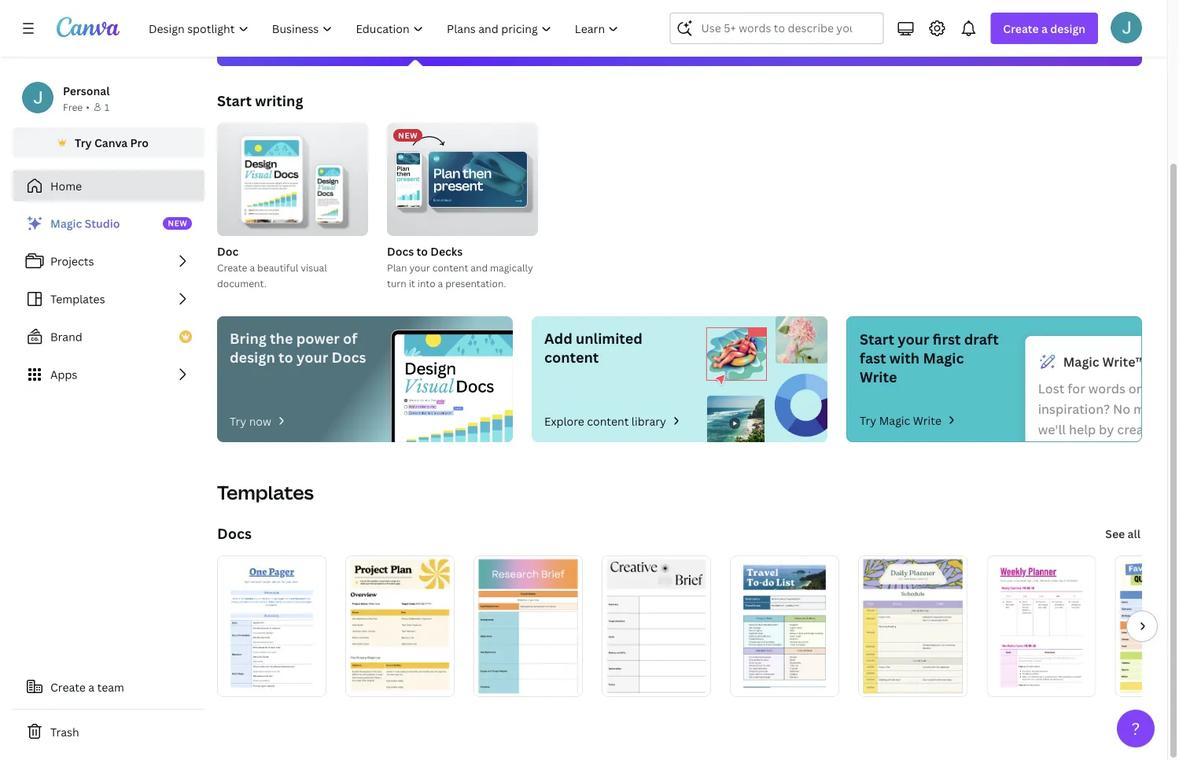 Task type: describe. For each thing, give the bounding box(es) containing it.
apps
[[50, 367, 77, 382]]

lost for words or lookin
[[1039, 380, 1180, 561]]

your inside 'start your first draft fast with magic write'
[[898, 329, 930, 349]]

projects link
[[13, 246, 205, 277]]

?
[[1132, 717, 1141, 740]]

try inside "button"
[[75, 135, 92, 150]]

see
[[1106, 526, 1126, 541]]

media
[[681, 41, 709, 54]]

start for start writing
[[217, 91, 252, 110]]

to inside bring the power of design to your docs
[[279, 347, 293, 367]]

a inside dropdown button
[[1042, 21, 1048, 36]]

magic studio
[[50, 216, 120, 231]]

start writing
[[217, 91, 303, 110]]

free •
[[63, 100, 90, 113]]

1 vertical spatial write
[[914, 413, 942, 428]]

you
[[328, 41, 345, 54]]

social media button
[[651, 0, 709, 66]]

create for create a design
[[1004, 21, 1039, 36]]

1
[[105, 100, 110, 113]]

magic up for
[[1064, 353, 1100, 370]]

docs to decks plan your content and magically turn it into a presentation.
[[387, 244, 533, 290]]

Search search field
[[702, 13, 853, 43]]

for
[[310, 41, 325, 54]]

write inside 'start your first draft fast with magic write'
[[860, 367, 898, 386]]

with
[[890, 348, 920, 368]]

to inside docs to decks plan your content and magically turn it into a presentation.
[[417, 244, 428, 259]]

all
[[1128, 526, 1141, 541]]

write™
[[1103, 353, 1146, 370]]

products
[[848, 41, 889, 54]]

presentation.
[[446, 277, 506, 290]]

1 horizontal spatial templates
[[217, 480, 314, 505]]

power
[[297, 329, 340, 348]]

videos
[[753, 41, 784, 54]]

explore content library
[[545, 414, 667, 429]]

of
[[343, 329, 358, 348]]

a inside doc create a beautiful visual document.
[[250, 261, 255, 274]]

doc group
[[217, 116, 368, 291]]

add unlimited content
[[545, 329, 643, 367]]

personal
[[63, 83, 110, 98]]

0 horizontal spatial templates
[[50, 292, 105, 307]]

free
[[63, 100, 83, 113]]

and
[[471, 261, 488, 274]]

lookin
[[1145, 380, 1180, 397]]

turn
[[387, 277, 407, 290]]

social media
[[651, 41, 709, 54]]

docs link
[[217, 524, 252, 543]]

magic down with
[[880, 413, 911, 428]]

print products button
[[823, 0, 889, 66]]

beautiful
[[257, 261, 298, 274]]

start for start your first draft fast with magic write
[[860, 329, 895, 349]]

whiteboards
[[474, 41, 533, 54]]

it
[[409, 277, 415, 290]]

docs inside button
[[404, 41, 427, 54]]

doc create a beautiful visual document.
[[217, 244, 327, 290]]

whiteboards button
[[474, 0, 533, 66]]

visual
[[301, 261, 327, 274]]

videos button
[[749, 0, 787, 66]]

brand link
[[13, 321, 205, 353]]

? button
[[1118, 710, 1155, 748]]

create a team
[[50, 680, 124, 695]]

home
[[50, 178, 82, 193]]

magic left studio
[[50, 216, 82, 231]]

try for start your first draft fast with magic write
[[860, 413, 877, 428]]

social
[[651, 41, 679, 54]]

create a team button
[[13, 671, 205, 703]]

doc
[[217, 244, 239, 259]]

bring the power of design to your docs
[[230, 329, 366, 367]]

draft
[[965, 329, 999, 349]]

for
[[1068, 380, 1086, 397]]

plan
[[387, 261, 407, 274]]

create a design
[[1004, 21, 1086, 36]]

design inside bring the power of design to your docs
[[230, 347, 275, 367]]

apps link
[[13, 359, 205, 390]]

words
[[1089, 380, 1126, 397]]

or
[[1129, 380, 1142, 397]]

for you
[[310, 41, 345, 54]]

new
[[398, 130, 418, 140]]

pro
[[130, 135, 149, 150]]



Task type: vqa. For each thing, say whether or not it's contained in the screenshot.
'Try' to the middle
yes



Task type: locate. For each thing, give the bounding box(es) containing it.
bring
[[230, 329, 267, 348]]

0 vertical spatial start
[[217, 91, 252, 110]]

list containing magic studio
[[13, 208, 205, 390]]

a inside docs to decks plan your content and magically turn it into a presentation.
[[438, 277, 443, 290]]

top level navigation element
[[139, 13, 632, 44]]

team
[[97, 680, 124, 695]]

start
[[217, 91, 252, 110], [860, 329, 895, 349]]

brand
[[50, 329, 82, 344]]

magic inside 'start your first draft fast with magic write'
[[923, 348, 964, 368]]

try canva pro button
[[13, 127, 205, 157]]

create inside doc create a beautiful visual document.
[[217, 261, 247, 274]]

start left first
[[860, 329, 895, 349]]

a up "more"
[[1042, 21, 1048, 36]]

templates up docs link
[[217, 480, 314, 505]]

2 horizontal spatial your
[[898, 329, 930, 349]]

library
[[632, 414, 667, 429]]

magic write™
[[1064, 353, 1146, 370]]

canva
[[94, 135, 128, 150]]

more
[[1021, 41, 1044, 54]]

1 vertical spatial start
[[860, 329, 895, 349]]

start your first draft fast with magic write
[[860, 329, 999, 386]]

trash link
[[13, 716, 205, 748]]

to left decks
[[417, 244, 428, 259]]

0 horizontal spatial your
[[297, 347, 328, 367]]

unlimited
[[576, 329, 643, 348]]

explore
[[545, 414, 585, 429]]

your
[[410, 261, 430, 274], [898, 329, 930, 349], [297, 347, 328, 367]]

a inside button
[[88, 680, 95, 695]]

write
[[860, 367, 898, 386], [914, 413, 942, 428]]

docs inside docs to decks plan your content and magically turn it into a presentation.
[[387, 244, 414, 259]]

trash
[[50, 724, 79, 739]]

websites button
[[924, 0, 965, 66]]

None search field
[[670, 13, 884, 44]]

0 horizontal spatial create
[[50, 680, 86, 695]]

write down 'start your first draft fast with magic write'
[[914, 413, 942, 428]]

2 horizontal spatial try
[[860, 413, 877, 428]]

0 horizontal spatial write
[[860, 367, 898, 386]]

design inside dropdown button
[[1051, 21, 1086, 36]]

your right the
[[297, 347, 328, 367]]

group
[[217, 116, 368, 236]]

1 vertical spatial create
[[217, 261, 247, 274]]

0 vertical spatial content
[[433, 261, 469, 274]]

1 horizontal spatial try
[[230, 414, 247, 429]]

content down decks
[[433, 261, 469, 274]]

to left the 'power'
[[279, 347, 293, 367]]

create for create a team
[[50, 680, 86, 695]]

docs inside bring the power of design to your docs
[[332, 347, 366, 367]]

your inside docs to decks plan your content and magically turn it into a presentation.
[[410, 261, 430, 274]]

1 vertical spatial design
[[230, 347, 275, 367]]

try left canva
[[75, 135, 92, 150]]

1 horizontal spatial create
[[217, 261, 247, 274]]

a left team
[[88, 680, 95, 695]]

create a design button
[[991, 13, 1099, 44]]

try canva pro
[[75, 135, 149, 150]]

a
[[1042, 21, 1048, 36], [250, 261, 255, 274], [438, 277, 443, 290], [88, 680, 95, 695]]

websites
[[924, 41, 965, 54]]

1 vertical spatial content
[[545, 347, 599, 367]]

lost
[[1039, 380, 1065, 397]]

create inside dropdown button
[[1004, 21, 1039, 36]]

0 horizontal spatial to
[[279, 347, 293, 367]]

create left team
[[50, 680, 86, 695]]

see all link
[[1104, 518, 1143, 549]]

2 vertical spatial create
[[50, 680, 86, 695]]

0 vertical spatial create
[[1004, 21, 1039, 36]]

2 vertical spatial content
[[587, 414, 629, 429]]

docs to decks group
[[387, 123, 538, 291]]

design up try now
[[230, 347, 275, 367]]

a up document.
[[250, 261, 255, 274]]

content up explore
[[545, 347, 599, 367]]

your left first
[[898, 329, 930, 349]]

to
[[417, 244, 428, 259], [279, 347, 293, 367]]

0 horizontal spatial design
[[230, 347, 275, 367]]

design left the john smith icon
[[1051, 21, 1086, 36]]

templates link
[[13, 283, 205, 315]]

magic right with
[[923, 348, 964, 368]]

try for bring the power of design to your docs
[[230, 414, 247, 429]]

try now
[[230, 414, 271, 429]]

the
[[270, 329, 293, 348]]

your up into at the top left of the page
[[410, 261, 430, 274]]

studio
[[85, 216, 120, 231]]

1 vertical spatial templates
[[217, 480, 314, 505]]

1 horizontal spatial write
[[914, 413, 942, 428]]

templates
[[50, 292, 105, 307], [217, 480, 314, 505]]

create up "more"
[[1004, 21, 1039, 36]]

for you button
[[309, 0, 346, 66]]

0 vertical spatial to
[[417, 244, 428, 259]]

fast
[[860, 348, 887, 368]]

first
[[933, 329, 961, 349]]

a right into at the top left of the page
[[438, 277, 443, 290]]

print products
[[823, 41, 889, 54]]

content inside docs to decks plan your content and magically turn it into a presentation.
[[433, 261, 469, 274]]

0 vertical spatial templates
[[50, 292, 105, 307]]

1 horizontal spatial to
[[417, 244, 428, 259]]

try
[[75, 135, 92, 150], [860, 413, 877, 428], [230, 414, 247, 429]]

docs
[[404, 41, 427, 54], [387, 244, 414, 259], [332, 347, 366, 367], [217, 524, 252, 543]]

try magic write
[[860, 413, 942, 428]]

decks
[[431, 244, 463, 259]]

content
[[433, 261, 469, 274], [545, 347, 599, 367], [587, 414, 629, 429]]

list
[[13, 208, 205, 390]]

1 vertical spatial to
[[279, 347, 293, 367]]

projects
[[50, 254, 94, 269]]

magic
[[50, 216, 82, 231], [923, 348, 964, 368], [1064, 353, 1100, 370], [880, 413, 911, 428]]

content left the library
[[587, 414, 629, 429]]

•
[[86, 100, 90, 113]]

0 vertical spatial design
[[1051, 21, 1086, 36]]

presentations button
[[560, 0, 624, 66]]

try down fast
[[860, 413, 877, 428]]

home link
[[13, 170, 205, 201]]

print
[[823, 41, 846, 54]]

0 horizontal spatial try
[[75, 135, 92, 150]]

john smith image
[[1111, 12, 1143, 43]]

0 horizontal spatial start
[[217, 91, 252, 110]]

start inside 'start your first draft fast with magic write'
[[860, 329, 895, 349]]

see all
[[1106, 526, 1141, 541]]

docs button
[[397, 0, 434, 66]]

writing
[[255, 91, 303, 110]]

document.
[[217, 277, 267, 290]]

create
[[1004, 21, 1039, 36], [217, 261, 247, 274], [50, 680, 86, 695]]

templates down the projects
[[50, 292, 105, 307]]

content inside add unlimited content
[[545, 347, 599, 367]]

1 horizontal spatial your
[[410, 261, 430, 274]]

magically
[[490, 261, 533, 274]]

now
[[249, 414, 271, 429]]

create down doc
[[217, 261, 247, 274]]

more button
[[1014, 0, 1051, 66]]

1 horizontal spatial design
[[1051, 21, 1086, 36]]

into
[[418, 277, 436, 290]]

2 horizontal spatial create
[[1004, 21, 1039, 36]]

presentations
[[560, 41, 624, 54]]

new
[[168, 218, 188, 229]]

try left now
[[230, 414, 247, 429]]

start left writing
[[217, 91, 252, 110]]

your inside bring the power of design to your docs
[[297, 347, 328, 367]]

add
[[545, 329, 573, 348]]

0 vertical spatial write
[[860, 367, 898, 386]]

1 horizontal spatial start
[[860, 329, 895, 349]]

write up try magic write
[[860, 367, 898, 386]]

create inside button
[[50, 680, 86, 695]]

design
[[1051, 21, 1086, 36], [230, 347, 275, 367]]



